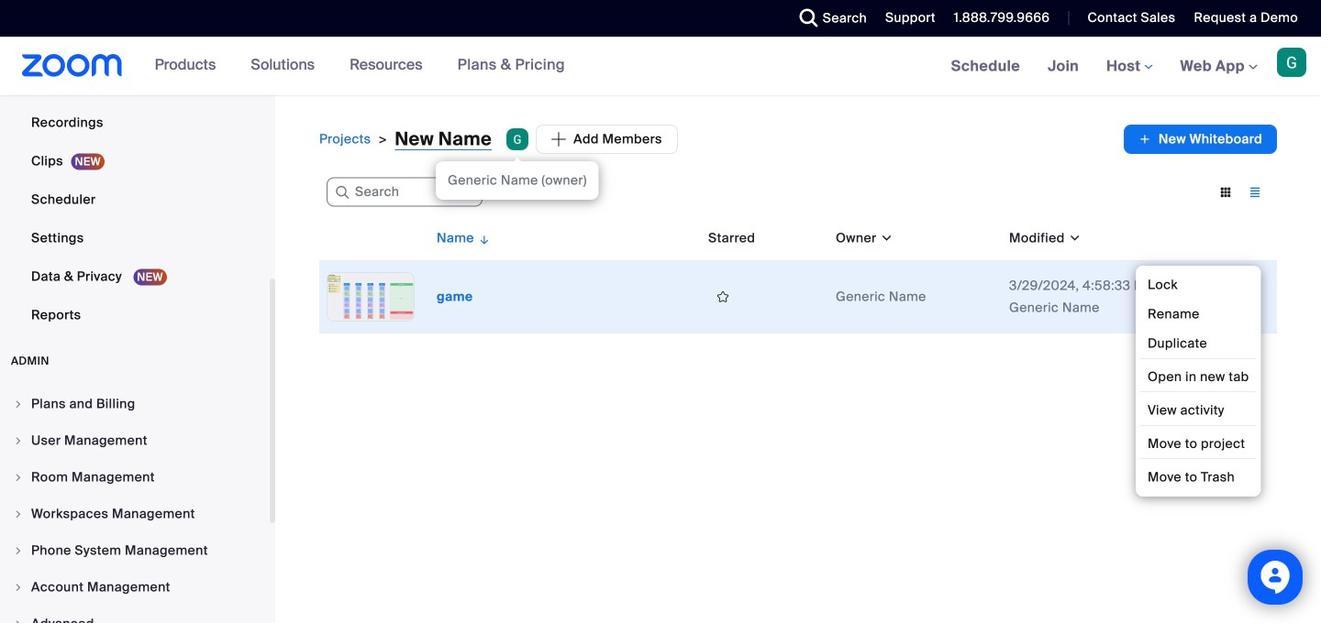 Task type: describe. For each thing, give the bounding box(es) containing it.
meetings navigation
[[937, 37, 1321, 97]]

personal menu menu
[[0, 0, 270, 336]]

2 menu item from the top
[[0, 424, 270, 459]]

right image for first menu item
[[13, 399, 24, 410]]

project owner: generic name image
[[507, 128, 529, 150]]

side navigation navigation
[[0, 0, 275, 624]]

arrow down image
[[474, 228, 491, 250]]

4 menu item from the top
[[0, 497, 270, 532]]

profile picture image
[[1277, 48, 1307, 77]]

3 menu item from the top
[[0, 461, 270, 495]]

more options for game image
[[1231, 289, 1261, 306]]

click to star the whiteboard game image
[[708, 289, 738, 306]]

right image for seventh menu item from the top of the admin menu menu
[[13, 619, 24, 624]]

grid mode, not selected image
[[1211, 184, 1241, 201]]

admin menu menu
[[0, 387, 270, 624]]

game element
[[437, 289, 473, 306]]



Task type: vqa. For each thing, say whether or not it's contained in the screenshot.
Search text field
yes



Task type: locate. For each thing, give the bounding box(es) containing it.
zoom logo image
[[22, 54, 123, 77]]

2 right image from the top
[[13, 546, 24, 557]]

right image for fourth menu item from the top of the admin menu menu
[[13, 509, 24, 520]]

list mode, selected image
[[1241, 184, 1270, 201]]

right image
[[13, 436, 24, 447], [13, 546, 24, 557]]

menu item
[[0, 387, 270, 422], [0, 424, 270, 459], [0, 461, 270, 495], [0, 497, 270, 532], [0, 534, 270, 569], [0, 571, 270, 606], [0, 607, 270, 624]]

game, modified at mar 29, 2024 by generic name, link image
[[327, 273, 415, 322]]

banner
[[0, 37, 1321, 97]]

right image for fifth menu item from the top of the admin menu menu
[[13, 546, 24, 557]]

product information navigation
[[141, 37, 579, 95]]

0 vertical spatial right image
[[13, 436, 24, 447]]

5 right image from the top
[[13, 619, 24, 624]]

4 right image from the top
[[13, 583, 24, 594]]

1 vertical spatial right image
[[13, 546, 24, 557]]

2 right image from the top
[[13, 473, 24, 484]]

7 menu item from the top
[[0, 607, 270, 624]]

6 menu item from the top
[[0, 571, 270, 606]]

application
[[507, 125, 678, 154], [1124, 125, 1277, 154], [319, 217, 1277, 334]]

1 right image from the top
[[13, 436, 24, 447]]

right image for sixth menu item from the top of the admin menu menu
[[13, 583, 24, 594]]

thumbnail of game image
[[328, 273, 414, 321]]

5 menu item from the top
[[0, 534, 270, 569]]

3 right image from the top
[[13, 509, 24, 520]]

right image for 2nd menu item from the top of the admin menu menu
[[13, 436, 24, 447]]

right image
[[13, 399, 24, 410], [13, 473, 24, 484], [13, 509, 24, 520], [13, 583, 24, 594], [13, 619, 24, 624]]

right image for third menu item from the top of the admin menu menu
[[13, 473, 24, 484]]

1 menu item from the top
[[0, 387, 270, 422]]

1 right image from the top
[[13, 399, 24, 410]]

Search text field
[[327, 178, 483, 207]]



